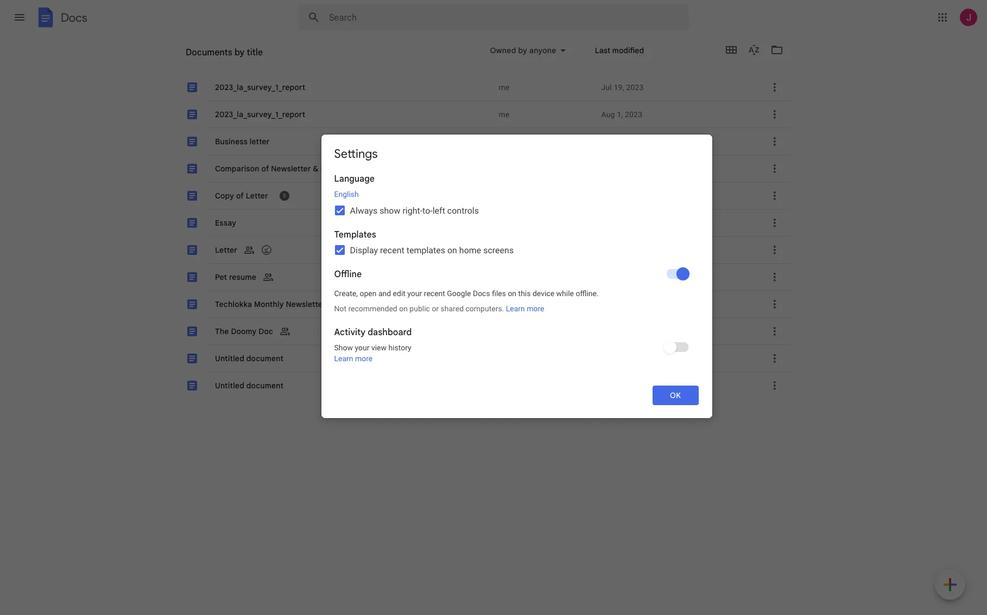 Task type: locate. For each thing, give the bounding box(es) containing it.
show
[[380, 206, 400, 216]]

documents for last modified
[[186, 47, 232, 58]]

the doomy doc option
[[174, 0, 791, 616]]

your right edit
[[407, 289, 422, 298]]

1 vertical spatial of
[[236, 191, 244, 201]]

documents inside heading
[[186, 47, 232, 58]]

while
[[556, 289, 574, 298]]

me for aug 1, 2023
[[499, 110, 510, 119]]

documents by title
[[186, 47, 263, 58], [186, 52, 253, 61]]

edit
[[393, 289, 406, 298]]

0 vertical spatial learn
[[506, 304, 525, 313]]

owned by me element
[[499, 82, 593, 93], [499, 109, 593, 120], [499, 299, 593, 310]]

me inside "techlokka monthly newsletter" option
[[499, 300, 510, 309]]

pet resume google docs element
[[214, 0, 492, 472]]

essay down 'copy' in the top of the page
[[215, 218, 236, 228]]

and
[[378, 289, 391, 298]]

create,
[[334, 289, 358, 298]]

2 untitled document from the top
[[215, 381, 283, 391]]

newsletter left '&' on the left
[[271, 164, 311, 173]]

4 last opened by me oct 27, 2023 element from the top
[[601, 380, 751, 391]]

0 vertical spatial your
[[407, 289, 422, 298]]

1 vertical spatial 2023_la_survey_1_report
[[215, 109, 305, 119]]

your inside show your view history learn more
[[355, 343, 369, 352]]

jul 19, 2023
[[601, 83, 644, 91]]

last
[[595, 46, 610, 55], [528, 52, 543, 62]]

me for jul 19, 2023
[[499, 83, 510, 91]]

untitled
[[215, 354, 244, 364], [215, 381, 244, 391]]

1 horizontal spatial learn
[[506, 304, 525, 313]]

3 last opened by me oct 27, 2023 element from the top
[[601, 353, 751, 364]]

techlokka monthly newsletter google docs 5 follow ups element
[[214, 298, 492, 311]]

1 vertical spatial letter
[[215, 245, 237, 255]]

0 vertical spatial recent
[[380, 245, 404, 255]]

of
[[261, 164, 269, 173], [236, 191, 244, 201]]

documents by title inside heading
[[186, 47, 263, 58]]

2 me from the top
[[499, 110, 510, 119]]

black
[[518, 246, 537, 254]]

1 vertical spatial essay
[[215, 218, 236, 228]]

2 documents by title from the top
[[186, 52, 253, 61]]

0 horizontal spatial essay
[[215, 218, 236, 228]]

learn more link
[[506, 304, 544, 313], [334, 354, 373, 363]]

more down device
[[527, 304, 544, 313]]

create new document image
[[935, 570, 965, 603]]

doomy
[[231, 327, 257, 336]]

0 vertical spatial owned by me element
[[499, 82, 593, 93]]

by for last modified
[[235, 47, 245, 58]]

letter up pet
[[215, 245, 237, 255]]

shared
[[441, 304, 464, 313]]

templates
[[407, 245, 445, 255]]

the doomy doc
[[215, 327, 273, 336]]

1 vertical spatial on
[[508, 289, 516, 298]]

Display recent templates on home screens checkbox
[[335, 245, 345, 255]]

of inside 'element'
[[236, 191, 244, 201]]

2023 right 19,
[[626, 83, 644, 91]]

0 vertical spatial 2023_la_survey_1_report
[[215, 82, 305, 92]]

on left home
[[447, 245, 457, 255]]

essay right '&' on the left
[[321, 164, 342, 173]]

english
[[334, 190, 359, 198]]

recent up the or
[[424, 289, 445, 298]]

1 me from the top
[[499, 83, 510, 91]]

recommended
[[348, 304, 397, 313]]

of inside option
[[261, 164, 269, 173]]

learn more link down show
[[334, 354, 373, 363]]

0 horizontal spatial learn
[[334, 354, 353, 363]]

1 vertical spatial your
[[355, 343, 369, 352]]

1 owned by me element from the top
[[499, 82, 593, 93]]

learn more link down this
[[506, 304, 544, 313]]

business letter
[[215, 137, 270, 146]]

2 2023_la_survey_1_report option from the top
[[174, 101, 791, 616]]

essay inside option
[[321, 164, 342, 173]]

newsletter inside option
[[286, 299, 326, 309]]

display recent templates on home screens
[[350, 245, 514, 255]]

title for 2023_la_survey_1_report
[[239, 52, 253, 61]]

untitled document
[[215, 354, 283, 364], [215, 381, 283, 391]]

of for comparison
[[261, 164, 269, 173]]

by inside heading
[[235, 47, 245, 58]]

untitled document option
[[174, 345, 791, 616], [174, 372, 791, 616]]

docs inside settings dialog
[[473, 289, 490, 298]]

1 horizontal spatial more
[[527, 304, 544, 313]]

1 horizontal spatial letter
[[246, 191, 268, 201]]

0 horizontal spatial last modified
[[528, 52, 577, 62]]

essay option
[[174, 0, 810, 616]]

last opened by me oct 27, 2023 element
[[601, 272, 751, 283], [601, 326, 751, 337], [601, 353, 751, 364], [601, 380, 751, 391]]

docs
[[61, 10, 87, 25], [473, 289, 490, 298]]

your left view on the left
[[355, 343, 369, 352]]

0 horizontal spatial on
[[399, 304, 408, 313]]

by for 2023_la_survey_1_report
[[228, 52, 237, 61]]

1 vertical spatial untitled document
[[215, 381, 283, 391]]

controls
[[447, 206, 479, 216]]

0 horizontal spatial letter
[[215, 245, 237, 255]]

this
[[518, 289, 531, 298]]

2023_la_survey_1_report option
[[174, 74, 791, 616], [174, 101, 791, 616]]

business letter option
[[174, 0, 810, 616]]

0 vertical spatial docs
[[61, 10, 87, 25]]

english link
[[334, 190, 359, 198]]

Always show right-to-left controls checkbox
[[335, 206, 345, 215]]

letter inside 'element'
[[246, 191, 268, 201]]

0 vertical spatial newsletter
[[271, 164, 311, 173]]

1 vertical spatial more
[[355, 354, 373, 363]]

learn
[[506, 304, 525, 313], [334, 354, 353, 363]]

copy of letter google docs 5 follow ups element
[[214, 189, 492, 202]]

open
[[360, 289, 377, 298]]

0 vertical spatial untitled
[[215, 354, 244, 364]]

by
[[235, 47, 245, 58], [228, 52, 237, 61]]

title for last modified
[[247, 47, 263, 58]]

1 vertical spatial untitled
[[215, 381, 244, 391]]

2 owned by me element from the top
[[499, 109, 593, 120]]

0 vertical spatial me
[[499, 83, 510, 91]]

1 last opened by me oct 27, 2023 element from the top
[[601, 272, 751, 283]]

view
[[371, 343, 387, 352]]

on left this
[[508, 289, 516, 298]]

1 horizontal spatial essay
[[321, 164, 342, 173]]

newsletter left not
[[286, 299, 326, 309]]

show
[[334, 343, 353, 352]]

copy of letter option
[[174, 0, 810, 616]]

create, open and edit your recent google docs files on this device while offline.
[[334, 289, 599, 298]]

0 vertical spatial more
[[527, 304, 544, 313]]

2 2023_la_survey_1_report from the top
[[215, 109, 305, 119]]

history
[[388, 343, 411, 352]]

language
[[334, 173, 375, 184]]

1 2023_la_survey_1_report option from the top
[[174, 74, 791, 616]]

document
[[246, 354, 283, 364], [246, 381, 283, 391]]

title inside documents by title heading
[[247, 47, 263, 58]]

3 me from the top
[[499, 300, 510, 309]]

1 2023_la_survey_1_report from the top
[[215, 82, 305, 92]]

1 vertical spatial learn more link
[[334, 354, 373, 363]]

2023_la_survey_1_report
[[215, 82, 305, 92], [215, 109, 305, 119]]

0 horizontal spatial your
[[355, 343, 369, 352]]

learn down this
[[506, 304, 525, 313]]

owned by me element for jul
[[499, 82, 593, 93]]

0 vertical spatial essay
[[321, 164, 342, 173]]

letter right 'copy' in the top of the page
[[246, 191, 268, 201]]

1 horizontal spatial learn more link
[[506, 304, 544, 313]]

2 untitled from the top
[[215, 381, 244, 391]]

0 horizontal spatial of
[[236, 191, 244, 201]]

of down letter
[[261, 164, 269, 173]]

1 vertical spatial document
[[246, 381, 283, 391]]

2023 right 1, in the top right of the page
[[625, 110, 642, 119]]

the doomy doc google docs element
[[214, 0, 492, 526]]

resume
[[229, 272, 256, 282]]

letter option
[[174, 0, 810, 616]]

1 documents from the top
[[186, 47, 232, 58]]

1 vertical spatial newsletter
[[286, 299, 326, 309]]

recent
[[380, 245, 404, 255], [424, 289, 445, 298]]

last opened by me oct 27, 2023 element inside the doomy doc option
[[601, 326, 751, 337]]

learn down show
[[334, 354, 353, 363]]

pet resume option
[[174, 0, 810, 616]]

0 vertical spatial of
[[261, 164, 269, 173]]

public
[[410, 304, 430, 313]]

last opened by me 1:42 pm element
[[601, 163, 751, 174]]

1 untitled from the top
[[215, 354, 244, 364]]

1 vertical spatial docs
[[473, 289, 490, 298]]

0 horizontal spatial learn more link
[[334, 354, 373, 363]]

ok button
[[652, 386, 699, 405]]

0 vertical spatial 2023
[[626, 83, 644, 91]]

1 horizontal spatial recent
[[424, 289, 445, 298]]

newsletter for monthly
[[286, 299, 326, 309]]

2 last opened by me oct 27, 2023 element from the top
[[601, 326, 751, 337]]

letter
[[246, 191, 268, 201], [215, 245, 237, 255]]

more down view on the left
[[355, 354, 373, 363]]

search image
[[303, 7, 325, 28]]

list box
[[174, 0, 810, 616]]

essay
[[321, 164, 342, 173], [215, 218, 236, 228]]

1,
[[617, 110, 623, 119]]

recent right display
[[380, 245, 404, 255]]

documents
[[186, 47, 232, 58], [186, 52, 226, 61]]

1 horizontal spatial docs
[[473, 289, 490, 298]]

comparison of newsletter & essay option
[[174, 0, 810, 616]]

on
[[447, 245, 457, 255], [508, 289, 516, 298], [399, 304, 408, 313]]

0 vertical spatial on
[[447, 245, 457, 255]]

1 vertical spatial owned by me element
[[499, 109, 593, 120]]

2 horizontal spatial on
[[508, 289, 516, 298]]

doc
[[259, 327, 273, 336]]

0 horizontal spatial more
[[355, 354, 373, 363]]

more
[[527, 304, 544, 313], [355, 354, 373, 363]]

tyler black
[[499, 246, 537, 254]]

0 vertical spatial document
[[246, 354, 283, 364]]

1 vertical spatial me
[[499, 110, 510, 119]]

your
[[407, 289, 422, 298], [355, 343, 369, 352]]

learn more link for not recommended on public or shared computers. learn more
[[506, 304, 544, 313]]

0 vertical spatial learn more link
[[506, 304, 544, 313]]

1 horizontal spatial of
[[261, 164, 269, 173]]

of right 'copy' in the top of the page
[[236, 191, 244, 201]]

2023
[[626, 83, 644, 91], [625, 110, 642, 119]]

newsletter
[[271, 164, 311, 173], [286, 299, 326, 309]]

1 untitled document from the top
[[215, 354, 283, 364]]

0 vertical spatial untitled document
[[215, 354, 283, 364]]

1 vertical spatial 2023
[[625, 110, 642, 119]]

title
[[247, 47, 263, 58], [239, 52, 253, 61]]

aug
[[601, 110, 615, 119]]

on down edit
[[399, 304, 408, 313]]

home
[[459, 245, 481, 255]]

1 documents by title from the top
[[186, 47, 263, 58]]

3 owned by me element from the top
[[499, 299, 593, 310]]

1 horizontal spatial modified
[[612, 46, 644, 55]]

ok
[[670, 391, 681, 400]]

0 vertical spatial letter
[[246, 191, 268, 201]]

last modified
[[595, 46, 644, 55], [528, 52, 577, 62]]

techlokka
[[215, 299, 252, 309]]

2 vertical spatial owned by me element
[[499, 299, 593, 310]]

0 horizontal spatial recent
[[380, 245, 404, 255]]

or
[[432, 304, 439, 313]]

tyler
[[499, 246, 516, 254]]

1 horizontal spatial on
[[447, 245, 457, 255]]

2 documents from the top
[[186, 52, 226, 61]]

activity dashboard
[[334, 327, 412, 338]]

documents by title for 2023_la_survey_1_report
[[186, 52, 253, 61]]

newsletter inside option
[[271, 164, 311, 173]]

2 vertical spatial on
[[399, 304, 408, 313]]

2 vertical spatial me
[[499, 300, 510, 309]]

last opened by me 1:59 pm element
[[601, 299, 751, 310]]

pet resume
[[215, 272, 256, 282]]

None search field
[[298, 4, 689, 30]]

modified
[[612, 46, 644, 55], [545, 52, 577, 62]]

documents by title for last modified
[[186, 47, 263, 58]]

me
[[499, 83, 510, 91], [499, 110, 510, 119], [499, 300, 510, 309]]

1 vertical spatial learn
[[334, 354, 353, 363]]



Task type: vqa. For each thing, say whether or not it's contained in the screenshot.
Row 'tab'
no



Task type: describe. For each thing, give the bounding box(es) containing it.
2 untitled document option from the top
[[174, 372, 791, 616]]

always
[[350, 206, 377, 216]]

of for copy
[[236, 191, 244, 201]]

owned by me element for aug
[[499, 109, 593, 120]]

copy of letter
[[215, 191, 268, 201]]

last opened by me aug 1, 2023 element
[[601, 109, 751, 120]]

last opened by me jun 21, 2023 element
[[601, 245, 751, 255]]

show your view history learn more
[[334, 343, 411, 363]]

0 horizontal spatial last
[[528, 52, 543, 62]]

comparison
[[215, 164, 259, 173]]

2023 for jul 19, 2023
[[626, 83, 644, 91]]

last opened by me jul 19, 2023 element
[[601, 82, 751, 93]]

jul
[[601, 83, 612, 91]]

2023_la_survey_1_report for aug 1, 2023
[[215, 109, 305, 119]]

computers.
[[466, 304, 504, 313]]

1 vertical spatial recent
[[424, 289, 445, 298]]

dashboard
[[368, 327, 412, 338]]

offline
[[334, 269, 362, 280]]

left
[[433, 206, 445, 216]]

more inside show your view history learn more
[[355, 354, 373, 363]]

&
[[313, 164, 319, 173]]

documents for 2023_la_survey_1_report
[[186, 52, 226, 61]]

display
[[350, 245, 378, 255]]

copy
[[215, 191, 234, 201]]

techlokka monthly newsletter
[[215, 299, 326, 309]]

last opened by me 1:56 pm element
[[601, 136, 751, 147]]

screens
[[483, 245, 514, 255]]

documents by title heading
[[177, 35, 467, 70]]

untitled for third last opened by me oct 27, 2023 'element'
[[215, 354, 244, 364]]

letter google docs element
[[214, 0, 492, 445]]

letter
[[250, 137, 270, 146]]

last opened by me oct 27, 2023 element inside pet resume option
[[601, 272, 751, 283]]

monthly
[[254, 299, 284, 309]]

not recommended on public or shared computers. learn more
[[334, 304, 544, 313]]

0 horizontal spatial docs
[[61, 10, 87, 25]]

business
[[215, 137, 248, 146]]

settings
[[334, 146, 378, 161]]

newsletter for of
[[271, 164, 311, 173]]

19,
[[614, 83, 624, 91]]

list box containing 2023_la_survey_1_report
[[174, 0, 810, 616]]

last opened by me 1:13 pm element
[[601, 217, 751, 228]]

1 untitled document option from the top
[[174, 345, 791, 616]]

activity
[[334, 327, 366, 338]]

google
[[447, 289, 471, 298]]

offline.
[[576, 289, 599, 298]]

docs link
[[35, 7, 87, 30]]

aug 1, 2023
[[601, 110, 642, 119]]

0 horizontal spatial modified
[[545, 52, 577, 62]]

learn inside show your view history learn more
[[334, 354, 353, 363]]

letter inside option
[[215, 245, 237, 255]]

2023_la_survey_1_report for jul 19, 2023
[[215, 82, 305, 92]]

not
[[334, 304, 346, 313]]

to-
[[422, 206, 433, 216]]

templates
[[334, 229, 376, 240]]

files
[[492, 289, 506, 298]]

2 document from the top
[[246, 381, 283, 391]]

owned by tyler black element
[[499, 245, 593, 255]]

learn more link for show your view history learn more
[[334, 354, 373, 363]]

settings dialog
[[321, 134, 713, 419]]

pet
[[215, 272, 227, 282]]

2023 for aug 1, 2023
[[625, 110, 642, 119]]

1 horizontal spatial last modified
[[595, 46, 644, 55]]

the
[[215, 327, 229, 336]]

essay inside option
[[215, 218, 236, 228]]

1 document from the top
[[246, 354, 283, 364]]

settings heading
[[334, 146, 378, 161]]

device
[[533, 289, 554, 298]]

untitled for fourth last opened by me oct 27, 2023 'element' from the top of the page
[[215, 381, 244, 391]]

right-
[[403, 206, 422, 216]]

1 horizontal spatial last
[[595, 46, 610, 55]]

comparison of newsletter & essay
[[215, 164, 342, 173]]

always show right-to-left controls
[[350, 206, 479, 216]]

language english
[[334, 173, 375, 198]]

1 horizontal spatial your
[[407, 289, 422, 298]]

last opened by me oct 30, 2023 element
[[601, 190, 751, 201]]

techlokka monthly newsletter option
[[174, 291, 791, 616]]



